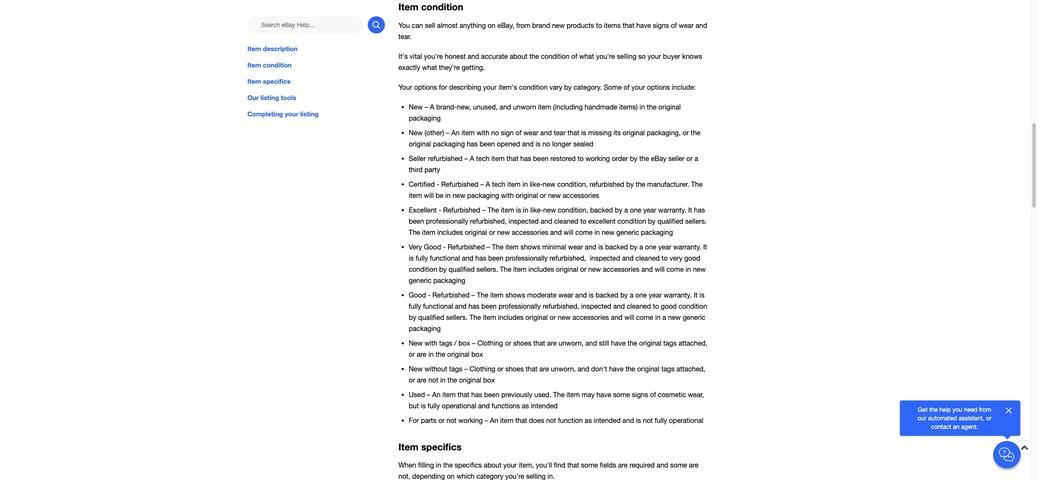 Task type: vqa. For each thing, say whether or not it's contained in the screenshot.
the leftmost Dental
no



Task type: describe. For each thing, give the bounding box(es) containing it.
anything
[[460, 21, 486, 29]]

in inside the "new – a brand-new, unused, and unworn item (including handmade items) in the original packaging"
[[640, 103, 645, 111]]

to inside you can sell almost anything on ebay, from brand new products to items that have signs of wear and tear.
[[596, 21, 602, 29]]

used.
[[534, 391, 551, 399]]

clothing inside new without tags – clothing or shoes that are unworn, and don't have the original tags attached, or are not in the original box
[[470, 365, 495, 373]]

clothing inside new with tags / box – clothing or shoes that are unworn, and still have the original tags attached, or are in the original box
[[477, 339, 503, 347]]

still
[[599, 339, 609, 347]]

unused,
[[473, 103, 498, 111]]

category.
[[574, 83, 602, 91]]

1 horizontal spatial item condition
[[398, 1, 463, 13]]

have inside used – an item that has been previously used. the item may have some signs of cosmetic wear, but is fully operational and functions as intended
[[597, 391, 611, 399]]

good - refurbished – the item shows moderate wear and is backed by a one year warranty. it is fully functional and has been professionally refurbished, inspected and cleaned to good condition by qualified sellers. the item includes original or new accessories and will come in a new generic packaging
[[409, 291, 707, 332]]

original inside the very good - refurbished – the item shows minimal wear and is backed by a one year warranty. it is fully functional and has been professionally refurbished,  inspected and cleaned to very good condition by qualified sellers. the item includes original or new accessories and will come in new generic packaging
[[556, 265, 578, 273]]

our listing tools link
[[247, 93, 385, 102]]

not inside new without tags – clothing or shoes that are unworn, and don't have the original tags attached, or are not in the original box
[[428, 376, 438, 384]]

0 vertical spatial no
[[491, 129, 499, 137]]

can
[[412, 21, 423, 29]]

your
[[398, 83, 412, 91]]

in inside the very good - refurbished – the item shows minimal wear and is backed by a one year warranty. it is fully functional and has been professionally refurbished,  inspected and cleaned to very good condition by qualified sellers. the item includes original or new accessories and will come in new generic packaging
[[686, 265, 691, 273]]

handmade
[[585, 103, 617, 111]]

the right the still
[[628, 339, 637, 347]]

without
[[425, 365, 447, 373]]

completing your listing link
[[247, 109, 385, 119]]

qualified inside excellent - refurbished – the item is in like-new condition, backed by a one year warranty. it has been professionally refurbished, inspected and cleaned to excellent condition by qualified sellers. the item includes original or new accessories and will come in new generic packaging
[[657, 217, 683, 225]]

wear,
[[688, 391, 704, 399]]

includes inside good - refurbished – the item shows moderate wear and is backed by a one year warranty. it is fully functional and has been professionally refurbished, inspected and cleaned to good condition by qualified sellers. the item includes original or new accessories and will come in a new generic packaging
[[498, 314, 524, 321]]

in inside new without tags – clothing or shoes that are unworn, and don't have the original tags attached, or are not in the original box
[[440, 376, 446, 384]]

new,
[[457, 103, 471, 111]]

a inside excellent - refurbished – the item is in like-new condition, backed by a one year warranty. it has been professionally refurbished, inspected and cleaned to excellent condition by qualified sellers. the item includes original or new accessories and will come in new generic packaging
[[624, 206, 628, 214]]

new without tags – clothing or shoes that are unworn, and don't have the original tags attached, or are not in the original box
[[409, 365, 705, 384]]

has inside excellent - refurbished – the item is in like-new condition, backed by a one year warranty. it has been professionally refurbished, inspected and cleaned to excellent condition by qualified sellers. the item includes original or new accessories and will come in new generic packaging
[[694, 206, 705, 214]]

has inside good - refurbished – the item shows moderate wear and is backed by a one year warranty. it is fully functional and has been professionally refurbished, inspected and cleaned to good condition by qualified sellers. the item includes original or new accessories and will come in a new generic packaging
[[468, 302, 479, 310]]

completing
[[247, 110, 283, 118]]

a inside seller refurbished – a tech item that has been restored to working order by the ebay seller or a third party
[[470, 155, 474, 162]]

packaging inside the "new – a brand-new, unused, and unworn item (including handmade items) in the original packaging"
[[409, 114, 441, 122]]

describing
[[449, 83, 481, 91]]

new (other) – an item with no sign of wear and tear that is missing its original packaging, or the original packaging has been opened and is no longer sealed
[[409, 129, 700, 148]]

items
[[604, 21, 621, 29]]

is inside used – an item that has been previously used. the item may have some signs of cosmetic wear, but is fully operational and functions as intended
[[421, 402, 426, 410]]

(other)
[[425, 129, 444, 137]]

does
[[529, 417, 544, 424]]

in inside good - refurbished – the item shows moderate wear and is backed by a one year warranty. it is fully functional and has been professionally refurbished, inspected and cleaned to good condition by qualified sellers. the item includes original or new accessories and will come in a new generic packaging
[[655, 314, 661, 321]]

sealed
[[573, 140, 593, 148]]

original inside excellent - refurbished – the item is in like-new condition, backed by a one year warranty. it has been professionally refurbished, inspected and cleaned to excellent condition by qualified sellers. the item includes original or new accessories and will come in new generic packaging
[[465, 229, 487, 236]]

0 horizontal spatial some
[[581, 461, 598, 469]]

– inside new with tags / box – clothing or shoes that are unworn, and still have the original tags attached, or are in the original box
[[472, 339, 475, 347]]

accurate
[[481, 52, 508, 60]]

attached, inside new without tags – clothing or shoes that are unworn, and don't have the original tags attached, or are not in the original box
[[677, 365, 705, 373]]

agent.
[[961, 424, 978, 430]]

wear inside new (other) – an item with no sign of wear and tear that is missing its original packaging, or the original packaging has been opened and is no longer sealed
[[523, 129, 538, 137]]

excellent
[[409, 206, 437, 214]]

accessories inside certified - refurbished – a tech item in like-new condition, refurbished by the manufacturer. the item will be in new packaging with original or new accessories
[[563, 192, 599, 199]]

as inside used – an item that has been previously used. the item may have some signs of cosmetic wear, but is fully operational and functions as intended
[[522, 402, 529, 410]]

will inside good - refurbished – the item shows moderate wear and is backed by a one year warranty. it is fully functional and has been professionally refurbished, inspected and cleaned to good condition by qualified sellers. the item includes original or new accessories and will come in a new generic packaging
[[624, 314, 634, 321]]

1 vertical spatial as
[[585, 417, 592, 424]]

assistant,
[[959, 415, 984, 422]]

or inside new (other) – an item with no sign of wear and tear that is missing its original packaging, or the original packaging has been opened and is no longer sealed
[[683, 129, 689, 137]]

seller
[[409, 155, 426, 162]]

original inside certified - refurbished – a tech item in like-new condition, refurbished by the manufacturer. the item will be in new packaging with original or new accessories
[[516, 192, 538, 199]]

that inside new with tags / box – clothing or shoes that are unworn, and still have the original tags attached, or are in the original box
[[533, 339, 545, 347]]

2 horizontal spatial some
[[670, 461, 687, 469]]

warranty. for is
[[664, 291, 692, 299]]

used – an item that has been previously used. the item may have some signs of cosmetic wear, but is fully operational and functions as intended
[[409, 391, 704, 410]]

item for the item description link
[[247, 45, 261, 52]]

and inside the "new – a brand-new, unused, and unworn item (including handmade items) in the original packaging"
[[500, 103, 511, 111]]

packaging inside good - refurbished – the item shows moderate wear and is backed by a one year warranty. it is fully functional and has been professionally refurbished, inspected and cleaned to good condition by qualified sellers. the item includes original or new accessories and will come in a new generic packaging
[[409, 325, 441, 332]]

get the help you need from our automated assistant, or contact an agent.
[[918, 406, 992, 430]]

seller refurbished – a tech item that has been restored to working order by the ebay seller or a third party
[[409, 155, 698, 174]]

buyer
[[663, 52, 680, 60]]

accessories inside excellent - refurbished – the item is in like-new condition, backed by a one year warranty. it has been professionally refurbished, inspected and cleaned to excellent condition by qualified sellers. the item includes original or new accessories and will come in new generic packaging
[[512, 229, 548, 236]]

find
[[554, 461, 565, 469]]

may
[[582, 391, 595, 399]]

original inside good - refurbished – the item shows moderate wear and is backed by a one year warranty. it is fully functional and has been professionally refurbished, inspected and cleaned to good condition by qualified sellers. the item includes original or new accessories and will come in a new generic packaging
[[526, 314, 548, 321]]

the inside certified - refurbished – a tech item in like-new condition, refurbished by the manufacturer. the item will be in new packaging with original or new accessories
[[636, 180, 645, 188]]

of inside you can sell almost anything on ebay, from brand new products to items that have signs of wear and tear.
[[671, 21, 677, 29]]

category
[[477, 473, 503, 480]]

function
[[558, 417, 583, 424]]

- inside the very good - refurbished – the item shows minimal wear and is backed by a one year warranty. it is fully functional and has been professionally refurbished,  inspected and cleaned to very good condition by qualified sellers. the item includes original or new accessories and will come in new generic packaging
[[443, 243, 446, 251]]

item,
[[519, 461, 534, 469]]

accessories inside good - refurbished – the item shows moderate wear and is backed by a one year warranty. it is fully functional and has been professionally refurbished, inspected and cleaned to good condition by qualified sellers. the item includes original or new accessories and will come in a new generic packaging
[[572, 314, 609, 321]]

sign
[[501, 129, 514, 137]]

packaging,
[[647, 129, 681, 137]]

Search eBay Help... text field
[[247, 16, 362, 34]]

new for new (other) – an item with no sign of wear and tear that is missing its original packaging, or the original packaging has been opened and is no longer sealed
[[409, 129, 423, 137]]

and inside new without tags – clothing or shoes that are unworn, and don't have the original tags attached, or are not in the original box
[[578, 365, 589, 373]]

sellers. inside good - refurbished – the item shows moderate wear and is backed by a one year warranty. it is fully functional and has been professionally refurbished, inspected and cleaned to good condition by qualified sellers. the item includes original or new accessories and will come in a new generic packaging
[[446, 314, 468, 321]]

used
[[409, 391, 425, 399]]

that inside when filling in the specifics about your item, you'll find that some fields are required and some are not, depending on which category you're selling in.
[[567, 461, 579, 469]]

will inside the very good - refurbished – the item shows minimal wear and is backed by a one year warranty. it is fully functional and has been professionally refurbished,  inspected and cleaned to very good condition by qualified sellers. the item includes original or new accessories and will come in new generic packaging
[[655, 265, 665, 273]]

very
[[409, 243, 422, 251]]

with inside certified - refurbished – a tech item in like-new condition, refurbished by the manufacturer. the item will be in new packaging with original or new accessories
[[501, 192, 514, 199]]

backed inside the very good - refurbished – the item shows minimal wear and is backed by a one year warranty. it is fully functional and has been professionally refurbished,  inspected and cleaned to very good condition by qualified sellers. the item includes original or new accessories and will come in new generic packaging
[[605, 243, 628, 251]]

sellers. inside the very good - refurbished – the item shows minimal wear and is backed by a one year warranty. it is fully functional and has been professionally refurbished,  inspected and cleaned to very good condition by qualified sellers. the item includes original or new accessories and will come in new generic packaging
[[477, 265, 498, 273]]

/
[[454, 339, 457, 347]]

been inside the very good - refurbished – the item shows minimal wear and is backed by a one year warranty. it is fully functional and has been professionally refurbished,  inspected and cleaned to very good condition by qualified sellers. the item includes original or new accessories and will come in new generic packaging
[[488, 254, 504, 262]]

has inside the very good - refurbished – the item shows minimal wear and is backed by a one year warranty. it is fully functional and has been professionally refurbished,  inspected and cleaned to very good condition by qualified sellers. the item includes original or new accessories and will come in new generic packaging
[[475, 254, 486, 262]]

products
[[567, 21, 594, 29]]

sell
[[425, 21, 435, 29]]

your down tools
[[285, 110, 298, 118]]

unworn, inside new without tags – clothing or shoes that are unworn, and don't have the original tags attached, or are not in the original box
[[551, 365, 576, 373]]

ebay,
[[497, 21, 514, 29]]

includes inside the very good - refurbished – the item shows minimal wear and is backed by a one year warranty. it is fully functional and has been professionally refurbished,  inspected and cleaned to very good condition by qualified sellers. the item includes original or new accessories and will come in new generic packaging
[[528, 265, 554, 273]]

2 horizontal spatial an
[[490, 417, 498, 424]]

that inside seller refurbished – a tech item that has been restored to working order by the ebay seller or a third party
[[507, 155, 518, 162]]

it's
[[398, 52, 408, 60]]

1 horizontal spatial intended
[[594, 417, 621, 424]]

1 vertical spatial box
[[471, 351, 483, 358]]

- for good
[[428, 291, 431, 299]]

when filling in the specifics about your item, you'll find that some fields are required and some are not, depending on which category you're selling in.
[[398, 461, 699, 480]]

but
[[409, 402, 419, 410]]

refurbished inside seller refurbished – a tech item that has been restored to working order by the ebay seller or a third party
[[428, 155, 463, 162]]

of inside new (other) – an item with no sign of wear and tear that is missing its original packaging, or the original packaging has been opened and is no longer sealed
[[516, 129, 522, 137]]

– inside certified - refurbished – a tech item in like-new condition, refurbished by the manufacturer. the item will be in new packaging with original or new accessories
[[480, 180, 484, 188]]

refurbished, inside good - refurbished – the item shows moderate wear and is backed by a one year warranty. it is fully functional and has been professionally refurbished, inspected and cleaned to good condition by qualified sellers. the item includes original or new accessories and will come in a new generic packaging
[[543, 302, 579, 310]]

includes inside excellent - refurbished – the item is in like-new condition, backed by a one year warranty. it has been professionally refurbished, inspected and cleaned to excellent condition by qualified sellers. the item includes original or new accessories and will come in new generic packaging
[[437, 229, 463, 236]]

0 vertical spatial box
[[459, 339, 470, 347]]

help
[[939, 406, 951, 413]]

intended inside used – an item that has been previously used. the item may have some signs of cosmetic wear, but is fully operational and functions as intended
[[531, 402, 558, 410]]

previously
[[501, 391, 532, 399]]

in inside when filling in the specifics about your item, you'll find that some fields are required and some are not, depending on which category you're selling in.
[[436, 461, 441, 469]]

year inside the very good - refurbished – the item shows minimal wear and is backed by a one year warranty. it is fully functional and has been professionally refurbished,  inspected and cleaned to very good condition by qualified sellers. the item includes original or new accessories and will come in new generic packaging
[[658, 243, 671, 251]]

inspected for wear
[[581, 302, 611, 310]]

0 horizontal spatial working
[[458, 417, 483, 424]]

include:
[[672, 83, 696, 91]]

1 horizontal spatial what
[[579, 52, 594, 60]]

when
[[398, 461, 416, 469]]

fully inside the very good - refurbished – the item shows minimal wear and is backed by a one year warranty. it is fully functional and has been professionally refurbished,  inspected and cleaned to very good condition by qualified sellers. the item includes original or new accessories and will come in new generic packaging
[[416, 254, 428, 262]]

excellent
[[588, 217, 616, 225]]

functions
[[492, 402, 520, 410]]

good inside good - refurbished – the item shows moderate wear and is backed by a one year warranty. it is fully functional and has been professionally refurbished, inspected and cleaned to good condition by qualified sellers. the item includes original or new accessories and will come in a new generic packaging
[[409, 291, 426, 299]]

– inside used – an item that has been previously used. the item may have some signs of cosmetic wear, but is fully operational and functions as intended
[[427, 391, 430, 399]]

been inside excellent - refurbished – the item is in like-new condition, backed by a one year warranty. it has been professionally refurbished, inspected and cleaned to excellent condition by qualified sellers. the item includes original or new accessories and will come in new generic packaging
[[409, 217, 424, 225]]

your left item's
[[483, 83, 497, 91]]

very good - refurbished – the item shows minimal wear and is backed by a one year warranty. it is fully functional and has been professionally refurbished,  inspected and cleaned to very good condition by qualified sellers. the item includes original or new accessories and will come in new generic packaging
[[409, 243, 707, 284]]

vary
[[549, 83, 562, 91]]

qualified inside the very good - refurbished – the item shows minimal wear and is backed by a one year warranty. it is fully functional and has been professionally refurbished,  inspected and cleaned to very good condition by qualified sellers. the item includes original or new accessories and will come in new generic packaging
[[449, 265, 475, 273]]

one inside the very good - refurbished – the item shows minimal wear and is backed by a one year warranty. it is fully functional and has been professionally refurbished,  inspected and cleaned to very good condition by qualified sellers. the item includes original or new accessories and will come in new generic packaging
[[645, 243, 656, 251]]

ebay
[[651, 155, 666, 162]]

0 vertical spatial listing
[[260, 94, 279, 101]]

1 vertical spatial specifics
[[421, 442, 462, 453]]

an
[[953, 424, 960, 430]]

not,
[[398, 473, 410, 480]]

shoes inside new with tags / box – clothing or shoes that are unworn, and still have the original tags attached, or are in the original box
[[513, 339, 531, 347]]

which
[[457, 473, 475, 480]]

in.
[[548, 473, 555, 480]]

opened
[[497, 140, 520, 148]]

inspected inside excellent - refurbished – the item is in like-new condition, backed by a one year warranty. it has been professionally refurbished, inspected and cleaned to excellent condition by qualified sellers. the item includes original or new accessories and will come in new generic packaging
[[509, 217, 539, 225]]

certified
[[409, 180, 435, 188]]

1 vertical spatial item specifics
[[398, 442, 462, 453]]

been inside used – an item that has been previously used. the item may have some signs of cosmetic wear, but is fully operational and functions as intended
[[484, 391, 499, 399]]

good inside good - refurbished – the item shows moderate wear and is backed by a one year warranty. it is fully functional and has been professionally refurbished, inspected and cleaned to good condition by qualified sellers. the item includes original or new accessories and will come in a new generic packaging
[[661, 302, 677, 310]]

you can sell almost anything on ebay, from brand new products to items that have signs of wear and tear.
[[398, 21, 707, 40]]

item condition link
[[247, 60, 385, 70]]

backed for is
[[596, 291, 618, 299]]

completing your listing
[[247, 110, 318, 118]]

accessories inside the very good - refurbished – the item shows minimal wear and is backed by a one year warranty. it is fully functional and has been professionally refurbished,  inspected and cleaned to very good condition by qualified sellers. the item includes original or new accessories and will come in new generic packaging
[[603, 265, 639, 273]]

like- inside excellent - refurbished – the item is in like-new condition, backed by a one year warranty. it has been professionally refurbished, inspected and cleaned to excellent condition by qualified sellers. the item includes original or new accessories and will come in new generic packaging
[[530, 206, 543, 214]]

very
[[670, 254, 683, 262]]

vital
[[410, 52, 422, 60]]

third
[[409, 166, 423, 174]]

or inside get the help you need from our automated assistant, or contact an agent.
[[986, 415, 992, 422]]

its
[[614, 129, 621, 137]]

getting.
[[462, 63, 485, 71]]

have inside new with tags / box – clothing or shoes that are unworn, and still have the original tags attached, or are in the original box
[[611, 339, 626, 347]]

brand
[[532, 21, 550, 29]]

longer
[[552, 140, 571, 148]]

a inside the "new – a brand-new, unused, and unworn item (including handmade items) in the original packaging"
[[430, 103, 434, 111]]

you'll
[[536, 461, 552, 469]]

they're
[[439, 63, 460, 71]]

0 horizontal spatial what
[[422, 63, 437, 71]]

minimal
[[542, 243, 566, 251]]

inspected for minimal
[[590, 254, 620, 262]]

have inside new without tags – clothing or shoes that are unworn, and don't have the original tags attached, or are not in the original box
[[609, 365, 624, 373]]

refurbished – for refurbished,
[[443, 206, 486, 214]]

seller
[[668, 155, 685, 162]]

item description link
[[247, 44, 385, 53]]

our
[[247, 94, 259, 101]]

restored
[[550, 155, 576, 162]]

2 options from the left
[[647, 83, 670, 91]]

refurbished inside certified - refurbished – a tech item in like-new condition, refurbished by the manufacturer. the item will be in new packaging with original or new accessories
[[590, 180, 624, 188]]

item specifics link
[[247, 77, 385, 86]]

new – a brand-new, unused, and unworn item (including handmade items) in the original packaging
[[409, 103, 681, 122]]

with inside new (other) – an item with no sign of wear and tear that is missing its original packaging, or the original packaging has been opened and is no longer sealed
[[477, 129, 489, 137]]

been inside seller refurbished – a tech item that has been restored to working order by the ebay seller or a third party
[[533, 155, 548, 162]]

party
[[424, 166, 440, 174]]

for
[[409, 417, 419, 424]]

item for item specifics "link"
[[247, 77, 261, 85]]



Task type: locate. For each thing, give the bounding box(es) containing it.
0 horizontal spatial item specifics
[[247, 77, 290, 85]]

with inside new with tags / box – clothing or shoes that are unworn, and still have the original tags attached, or are in the original box
[[425, 339, 437, 347]]

intended down used.
[[531, 402, 558, 410]]

in inside new with tags / box – clothing or shoes that are unworn, and still have the original tags attached, or are in the original box
[[428, 351, 434, 358]]

from right "need"
[[979, 406, 991, 413]]

with
[[477, 129, 489, 137], [501, 192, 514, 199], [425, 339, 437, 347]]

has inside new (other) – an item with no sign of wear and tear that is missing its original packaging, or the original packaging has been opened and is no longer sealed
[[467, 140, 478, 148]]

0 vertical spatial as
[[522, 402, 529, 410]]

what up category.
[[579, 52, 594, 60]]

year for qualified
[[643, 206, 656, 214]]

selling inside it's vital you're honest and accurate about the condition of what you're selling so your buyer knows exactly what they're getting.
[[617, 52, 636, 60]]

backed inside good - refurbished – the item shows moderate wear and is backed by a one year warranty. it is fully functional and has been professionally refurbished, inspected and cleaned to good condition by qualified sellers. the item includes original or new accessories and will come in a new generic packaging
[[596, 291, 618, 299]]

0 horizontal spatial sellers.
[[446, 314, 468, 321]]

an inside new (other) – an item with no sign of wear and tear that is missing its original packaging, or the original packaging has been opened and is no longer sealed
[[451, 129, 460, 137]]

shows inside the very good - refurbished – the item shows minimal wear and is backed by a one year warranty. it is fully functional and has been professionally refurbished,  inspected and cleaned to very good condition by qualified sellers. the item includes original or new accessories and will come in new generic packaging
[[521, 243, 540, 251]]

0 vertical spatial intended
[[531, 402, 558, 410]]

0 vertical spatial inspected
[[509, 217, 539, 225]]

the up "without" at the bottom
[[436, 351, 445, 358]]

0 vertical spatial sellers.
[[685, 217, 707, 225]]

0 vertical spatial good
[[684, 254, 700, 262]]

0 vertical spatial generic
[[616, 229, 639, 236]]

3 new from the top
[[409, 339, 423, 347]]

it
[[688, 206, 692, 214], [703, 243, 707, 251], [694, 291, 698, 299]]

0 vertical spatial professionally
[[426, 217, 468, 225]]

tech inside certified - refurbished – a tech item in like-new condition, refurbished by the manufacturer. the item will be in new packaging with original or new accessories
[[492, 180, 505, 188]]

new left /
[[409, 339, 423, 347]]

condition inside excellent - refurbished – the item is in like-new condition, backed by a one year warranty. it has been professionally refurbished, inspected and cleaned to excellent condition by qualified sellers. the item includes original or new accessories and will come in new generic packaging
[[618, 217, 646, 225]]

1 vertical spatial shows
[[505, 291, 525, 299]]

and inside used – an item that has been previously used. the item may have some signs of cosmetic wear, but is fully operational and functions as intended
[[478, 402, 490, 410]]

the down you can sell almost anything on ebay, from brand new products to items that have signs of wear and tear.
[[529, 52, 539, 60]]

1 vertical spatial on
[[447, 473, 455, 480]]

been inside new (other) – an item with no sign of wear and tear that is missing its original packaging, or the original packaging has been opened and is no longer sealed
[[480, 140, 495, 148]]

refurbished up party
[[428, 155, 463, 162]]

as right function
[[585, 417, 592, 424]]

is
[[581, 129, 586, 137], [536, 140, 541, 148], [516, 206, 521, 214], [598, 243, 603, 251], [409, 254, 414, 262], [589, 291, 594, 299], [700, 291, 705, 299], [421, 402, 426, 410], [636, 417, 641, 424]]

professionally
[[426, 217, 468, 225], [505, 254, 548, 262], [499, 302, 541, 310]]

shoes
[[513, 339, 531, 347], [505, 365, 524, 373]]

condition,
[[557, 180, 588, 188], [558, 206, 588, 214]]

item inside the "new – a brand-new, unused, and unworn item (including handmade items) in the original packaging"
[[538, 103, 551, 111]]

1 vertical spatial generic
[[409, 277, 431, 284]]

shoes inside new without tags – clothing or shoes that are unworn, and don't have the original tags attached, or are not in the original box
[[505, 365, 524, 373]]

description
[[263, 45, 297, 52]]

an
[[451, 129, 460, 137], [432, 391, 440, 399], [490, 417, 498, 424]]

specifics up which
[[455, 461, 482, 469]]

cleaned for backed
[[627, 302, 651, 310]]

listing down our listing tools link
[[300, 110, 318, 118]]

(including
[[553, 103, 583, 111]]

–
[[425, 103, 428, 111], [446, 129, 449, 137], [464, 155, 468, 162], [480, 180, 484, 188], [472, 339, 475, 347], [464, 365, 468, 373], [427, 391, 430, 399], [485, 417, 488, 424]]

item condition inside item condition link
[[247, 61, 291, 69]]

of inside used – an item that has been previously used. the item may have some signs of cosmetic wear, but is fully operational and functions as intended
[[650, 391, 656, 399]]

shows left moderate
[[505, 291, 525, 299]]

like- down certified - refurbished – a tech item in like-new condition, refurbished by the manufacturer. the item will be in new packaging with original or new accessories on the top of page
[[530, 206, 543, 214]]

0 vertical spatial condition,
[[557, 180, 588, 188]]

from right ebay,
[[516, 21, 530, 29]]

refurbished – for and
[[432, 291, 475, 299]]

0 horizontal spatial with
[[425, 339, 437, 347]]

working right parts
[[458, 417, 483, 424]]

some right required
[[670, 461, 687, 469]]

you're down items
[[596, 52, 615, 60]]

you're right "vital"
[[424, 52, 443, 60]]

the left ebay
[[639, 155, 649, 162]]

your up items)
[[632, 83, 645, 91]]

some right may in the right of the page
[[613, 391, 630, 399]]

0 horizontal spatial you're
[[424, 52, 443, 60]]

has
[[467, 140, 478, 148], [520, 155, 531, 162], [694, 206, 705, 214], [475, 254, 486, 262], [468, 302, 479, 310], [471, 391, 482, 399]]

come inside the very good - refurbished – the item shows minimal wear and is backed by a one year warranty. it is fully functional and has been professionally refurbished,  inspected and cleaned to very good condition by qualified sellers. the item includes original or new accessories and will come in new generic packaging
[[667, 265, 684, 273]]

0 vertical spatial item condition
[[398, 1, 463, 13]]

0 vertical spatial functional
[[430, 254, 460, 262]]

functional inside good - refurbished – the item shows moderate wear and is backed by a one year warranty. it is fully functional and has been professionally refurbished, inspected and cleaned to good condition by qualified sellers. the item includes original or new accessories and will come in a new generic packaging
[[423, 302, 453, 310]]

get
[[918, 406, 928, 413]]

like- down seller refurbished – a tech item that has been restored to working order by the ebay seller or a third party
[[530, 180, 543, 188]]

0 vertical spatial like-
[[530, 180, 543, 188]]

shows left minimal
[[521, 243, 540, 251]]

tech up refurbished
[[476, 155, 489, 162]]

1 horizontal spatial qualified
[[449, 265, 475, 273]]

new for new with tags / box – clothing or shoes that are unworn, and still have the original tags attached, or are in the original box
[[409, 339, 423, 347]]

2 horizontal spatial includes
[[528, 265, 554, 273]]

1 vertical spatial refurbished –
[[448, 243, 490, 251]]

signs up buyer
[[653, 21, 669, 29]]

1 vertical spatial professionally
[[505, 254, 548, 262]]

1 new from the top
[[409, 103, 423, 111]]

so
[[638, 52, 646, 60]]

working down sealed
[[586, 155, 610, 162]]

what left they're
[[422, 63, 437, 71]]

1 vertical spatial listing
[[300, 110, 318, 118]]

signs left cosmetic
[[632, 391, 648, 399]]

parts
[[421, 417, 437, 424]]

or inside seller refurbished – a tech item that has been restored to working order by the ebay seller or a third party
[[686, 155, 693, 162]]

1 vertical spatial selling
[[526, 473, 546, 480]]

2 new from the top
[[409, 129, 423, 137]]

condition inside the very good - refurbished – the item shows minimal wear and is backed by a one year warranty. it is fully functional and has been professionally refurbished,  inspected and cleaned to very good condition by qualified sellers. the item includes original or new accessories and will come in new generic packaging
[[409, 265, 437, 273]]

0 vertical spatial about
[[510, 52, 527, 60]]

options
[[414, 83, 437, 91], [647, 83, 670, 91]]

warranty. up the very
[[673, 243, 701, 251]]

1 horizontal spatial about
[[510, 52, 527, 60]]

no left longer
[[542, 140, 550, 148]]

new inside new with tags / box – clothing or shoes that are unworn, and still have the original tags attached, or are in the original box
[[409, 339, 423, 347]]

unworn, left the still
[[559, 339, 584, 347]]

0 vertical spatial signs
[[653, 21, 669, 29]]

or inside certified - refurbished – a tech item in like-new condition, refurbished by the manufacturer. the item will be in new packaging with original or new accessories
[[540, 192, 546, 199]]

specifics up filling
[[421, 442, 462, 453]]

operational
[[442, 402, 476, 410], [669, 417, 703, 424]]

specifics inside when filling in the specifics about your item, you'll find that some fields are required and some are not, depending on which category you're selling in.
[[455, 461, 482, 469]]

cosmetic
[[658, 391, 686, 399]]

the right don't
[[626, 365, 635, 373]]

packaging
[[409, 114, 441, 122], [433, 140, 465, 148], [467, 192, 499, 199], [641, 229, 673, 236], [433, 277, 465, 284], [409, 325, 441, 332]]

the
[[529, 52, 539, 60], [647, 103, 657, 111], [691, 129, 700, 137], [639, 155, 649, 162], [636, 180, 645, 188], [628, 339, 637, 347], [436, 351, 445, 358], [626, 365, 635, 373], [447, 376, 457, 384], [929, 406, 938, 413], [443, 461, 453, 469]]

excellent - refurbished – the item is in like-new condition, backed by a one year warranty. it has been professionally refurbished, inspected and cleaned to excellent condition by qualified sellers. the item includes original or new accessories and will come in new generic packaging
[[409, 206, 707, 236]]

0 horizontal spatial as
[[522, 402, 529, 410]]

1 horizontal spatial good
[[684, 254, 700, 262]]

item up you
[[398, 1, 419, 13]]

the right items)
[[647, 103, 657, 111]]

refurbished down 'order'
[[590, 180, 624, 188]]

the
[[691, 180, 703, 188], [488, 206, 499, 214], [409, 229, 420, 236], [492, 243, 504, 251], [500, 265, 511, 273], [477, 291, 488, 299], [470, 314, 481, 321], [553, 391, 565, 399]]

wear right minimal
[[568, 243, 583, 251]]

to inside seller refurbished – a tech item that has been restored to working order by the ebay seller or a third party
[[578, 155, 584, 162]]

it for is
[[694, 291, 698, 299]]

of inside it's vital you're honest and accurate about the condition of what you're selling so your buyer knows exactly what they're getting.
[[571, 52, 577, 60]]

and inside new with tags / box – clothing or shoes that are unworn, and still have the original tags attached, or are in the original box
[[585, 339, 597, 347]]

condition, inside excellent - refurbished – the item is in like-new condition, backed by a one year warranty. it has been professionally refurbished, inspected and cleaned to excellent condition by qualified sellers. the item includes original or new accessories and will come in new generic packaging
[[558, 206, 588, 214]]

new inside you can sell almost anything on ebay, from brand new products to items that have signs of wear and tear.
[[552, 21, 565, 29]]

1 vertical spatial tech
[[492, 180, 505, 188]]

1 horizontal spatial sellers.
[[477, 265, 498, 273]]

selling down you'll
[[526, 473, 546, 480]]

- for certified
[[437, 180, 439, 188]]

– inside the "new – a brand-new, unused, and unworn item (including handmade items) in the original packaging"
[[425, 103, 428, 111]]

2 vertical spatial specifics
[[455, 461, 482, 469]]

one inside excellent - refurbished – the item is in like-new condition, backed by a one year warranty. it has been professionally refurbished, inspected and cleaned to excellent condition by qualified sellers. the item includes original or new accessories and will come in new generic packaging
[[630, 206, 641, 214]]

4 new from the top
[[409, 365, 423, 373]]

new left "without" at the bottom
[[409, 365, 423, 373]]

unworn, down new with tags / box – clothing or shoes that are unworn, and still have the original tags attached, or are in the original box
[[551, 365, 576, 373]]

0 vertical spatial specifics
[[263, 77, 290, 85]]

shows inside good - refurbished – the item shows moderate wear and is backed by a one year warranty. it is fully functional and has been professionally refurbished, inspected and cleaned to good condition by qualified sellers. the item includes original or new accessories and will come in a new generic packaging
[[505, 291, 525, 299]]

2 vertical spatial a
[[486, 180, 490, 188]]

the inside used – an item that has been previously used. the item may have some signs of cosmetic wear, but is fully operational and functions as intended
[[553, 391, 565, 399]]

item specifics inside "link"
[[247, 77, 290, 85]]

on left ebay,
[[488, 21, 495, 29]]

condition, down certified - refurbished – a tech item in like-new condition, refurbished by the manufacturer. the item will be in new packaging with original or new accessories on the top of page
[[558, 206, 588, 214]]

and inside it's vital you're honest and accurate about the condition of what you're selling so your buyer knows exactly what they're getting.
[[468, 52, 479, 60]]

1 vertical spatial no
[[542, 140, 550, 148]]

1 vertical spatial working
[[458, 417, 483, 424]]

to
[[596, 21, 602, 29], [578, 155, 584, 162], [580, 217, 586, 225], [662, 254, 668, 262], [653, 302, 659, 310]]

refurbished
[[428, 155, 463, 162], [590, 180, 624, 188]]

will
[[424, 192, 434, 199], [564, 229, 574, 236], [655, 265, 665, 273], [624, 314, 634, 321]]

1 vertical spatial about
[[484, 461, 501, 469]]

your
[[648, 52, 661, 60], [483, 83, 497, 91], [632, 83, 645, 91], [285, 110, 298, 118], [503, 461, 517, 469]]

new inside new without tags – clothing or shoes that are unworn, and don't have the original tags attached, or are not in the original box
[[409, 365, 423, 373]]

item specifics up our listing tools
[[247, 77, 290, 85]]

1 vertical spatial good
[[409, 291, 426, 299]]

2 vertical spatial cleaned
[[627, 302, 651, 310]]

0 vertical spatial backed
[[590, 206, 613, 214]]

have right don't
[[609, 365, 624, 373]]

0 vertical spatial cleaned
[[554, 217, 578, 225]]

will inside certified - refurbished – a tech item in like-new condition, refurbished by the manufacturer. the item will be in new packaging with original or new accessories
[[424, 192, 434, 199]]

our listing tools
[[247, 94, 296, 101]]

unworn,
[[559, 339, 584, 347], [551, 365, 576, 373]]

some left fields
[[581, 461, 598, 469]]

1 vertical spatial unworn,
[[551, 365, 576, 373]]

the down /
[[447, 376, 457, 384]]

item for item condition link
[[247, 61, 261, 69]]

packaging inside the very good - refurbished – the item shows minimal wear and is backed by a one year warranty. it is fully functional and has been professionally refurbished,  inspected and cleaned to very good condition by qualified sellers. the item includes original or new accessories and will come in new generic packaging
[[433, 277, 465, 284]]

have right may in the right of the page
[[597, 391, 611, 399]]

it inside good - refurbished – the item shows moderate wear and is backed by a one year warranty. it is fully functional and has been professionally refurbished, inspected and cleaned to good condition by qualified sellers. the item includes original or new accessories and will come in a new generic packaging
[[694, 291, 698, 299]]

1 vertical spatial signs
[[632, 391, 648, 399]]

1 horizontal spatial on
[[488, 21, 495, 29]]

2 vertical spatial refurbished –
[[432, 291, 475, 299]]

tech
[[476, 155, 489, 162], [492, 180, 505, 188]]

1 horizontal spatial includes
[[498, 314, 524, 321]]

attached, inside new with tags / box – clothing or shoes that are unworn, and still have the original tags attached, or are in the original box
[[679, 339, 707, 347]]

is inside excellent - refurbished – the item is in like-new condition, backed by a one year warranty. it has been professionally refurbished, inspected and cleaned to excellent condition by qualified sellers. the item includes original or new accessories and will come in new generic packaging
[[516, 206, 521, 214]]

on left which
[[447, 473, 455, 480]]

tear
[[554, 129, 566, 137]]

new for new without tags – clothing or shoes that are unworn, and don't have the original tags attached, or are not in the original box
[[409, 365, 423, 373]]

some inside used – an item that has been previously used. the item may have some signs of cosmetic wear, but is fully operational and functions as intended
[[613, 391, 630, 399]]

your right so
[[648, 52, 661, 60]]

0 vertical spatial one
[[630, 206, 641, 214]]

a
[[430, 103, 434, 111], [470, 155, 474, 162], [486, 180, 490, 188]]

1 options from the left
[[414, 83, 437, 91]]

item specifics
[[247, 77, 290, 85], [398, 442, 462, 453]]

an right used
[[432, 391, 440, 399]]

1 horizontal spatial it
[[694, 291, 698, 299]]

don't
[[591, 365, 607, 373]]

are
[[547, 339, 557, 347], [417, 351, 426, 358], [539, 365, 549, 373], [417, 376, 426, 384], [618, 461, 628, 469], [689, 461, 699, 469]]

a inside certified - refurbished – a tech item in like-new condition, refurbished by the manufacturer. the item will be in new packaging with original or new accessories
[[486, 180, 490, 188]]

warranty.
[[658, 206, 686, 214], [673, 243, 701, 251], [664, 291, 692, 299]]

1 horizontal spatial you're
[[505, 473, 524, 480]]

generic inside excellent - refurbished – the item is in like-new condition, backed by a one year warranty. it has been professionally refurbished, inspected and cleaned to excellent condition by qualified sellers. the item includes original or new accessories and will come in new generic packaging
[[616, 229, 639, 236]]

condition, inside certified - refurbished – a tech item in like-new condition, refurbished by the manufacturer. the item will be in new packaging with original or new accessories
[[557, 180, 588, 188]]

0 horizontal spatial refurbished,
[[470, 217, 507, 225]]

have up so
[[636, 21, 651, 29]]

1 vertical spatial inspected
[[590, 254, 620, 262]]

0 vertical spatial attached,
[[679, 339, 707, 347]]

it inside excellent - refurbished – the item is in like-new condition, backed by a one year warranty. it has been professionally refurbished, inspected and cleaned to excellent condition by qualified sellers. the item includes original or new accessories and will come in new generic packaging
[[688, 206, 692, 214]]

warranty. inside the very good - refurbished – the item shows minimal wear and is backed by a one year warranty. it is fully functional and has been professionally refurbished,  inspected and cleaned to very good condition by qualified sellers. the item includes original or new accessories and will come in new generic packaging
[[673, 243, 701, 251]]

backed for condition,
[[590, 206, 613, 214]]

2 horizontal spatial generic
[[683, 314, 705, 321]]

or inside excellent - refurbished – the item is in like-new condition, backed by a one year warranty. it has been professionally refurbished, inspected and cleaned to excellent condition by qualified sellers. the item includes original or new accessories and will come in new generic packaging
[[489, 229, 495, 236]]

your options for describing your item's condition vary by category. some of your options include:
[[398, 83, 696, 91]]

one for cleaned
[[635, 291, 647, 299]]

has inside used – an item that has been previously used. the item may have some signs of cosmetic wear, but is fully operational and functions as intended
[[471, 391, 482, 399]]

0 vertical spatial shows
[[521, 243, 540, 251]]

have inside you can sell almost anything on ebay, from brand new products to items that have signs of wear and tear.
[[636, 21, 651, 29]]

one for by
[[630, 206, 641, 214]]

an down the functions
[[490, 417, 498, 424]]

year for to
[[649, 291, 662, 299]]

1 horizontal spatial signs
[[653, 21, 669, 29]]

– inside seller refurbished – a tech item that has been restored to working order by the ebay seller or a third party
[[464, 155, 468, 162]]

options left for
[[414, 83, 437, 91]]

inspected inside good - refurbished – the item shows moderate wear and is backed by a one year warranty. it is fully functional and has been professionally refurbished, inspected and cleaned to good condition by qualified sellers. the item includes original or new accessories and will come in a new generic packaging
[[581, 302, 611, 310]]

condition inside good - refurbished – the item shows moderate wear and is backed by a one year warranty. it is fully functional and has been professionally refurbished, inspected and cleaned to good condition by qualified sellers. the item includes original or new accessories and will come in a new generic packaging
[[679, 302, 707, 310]]

of right the sign
[[516, 129, 522, 137]]

wear up 'knows'
[[679, 21, 694, 29]]

come inside good - refurbished – the item shows moderate wear and is backed by a one year warranty. it is fully functional and has been professionally refurbished, inspected and cleaned to good condition by qualified sellers. the item includes original or new accessories and will come in a new generic packaging
[[636, 314, 653, 321]]

original inside the "new – a brand-new, unused, and unworn item (including handmade items) in the original packaging"
[[658, 103, 681, 111]]

cleaned
[[554, 217, 578, 225], [636, 254, 660, 262], [627, 302, 651, 310]]

signs inside used – an item that has been previously used. the item may have some signs of cosmetic wear, but is fully operational and functions as intended
[[632, 391, 648, 399]]

that inside you can sell almost anything on ebay, from brand new products to items that have signs of wear and tear.
[[623, 21, 634, 29]]

packaging inside certified - refurbished – a tech item in like-new condition, refurbished by the manufacturer. the item will be in new packaging with original or new accessories
[[467, 192, 499, 199]]

0 horizontal spatial come
[[575, 229, 593, 236]]

0 vertical spatial with
[[477, 129, 489, 137]]

2 vertical spatial box
[[483, 376, 495, 384]]

2 vertical spatial generic
[[683, 314, 705, 321]]

the right packaging, at the right of page
[[691, 129, 700, 137]]

a right refurbished
[[486, 180, 490, 188]]

- inside excellent - refurbished – the item is in like-new condition, backed by a one year warranty. it has been professionally refurbished, inspected and cleaned to excellent condition by qualified sellers. the item includes original or new accessories and will come in new generic packaging
[[439, 206, 441, 214]]

intended down may in the right of the page
[[594, 417, 621, 424]]

0 horizontal spatial listing
[[260, 94, 279, 101]]

you're down the "item,"
[[505, 473, 524, 480]]

1 vertical spatial one
[[645, 243, 656, 251]]

depending
[[412, 473, 445, 480]]

it inside the very good - refurbished – the item shows minimal wear and is backed by a one year warranty. it is fully functional and has been professionally refurbished,  inspected and cleaned to very good condition by qualified sellers. the item includes original or new accessories and will come in new generic packaging
[[703, 243, 707, 251]]

working inside seller refurbished – a tech item that has been restored to working order by the ebay seller or a third party
[[586, 155, 610, 162]]

what
[[579, 52, 594, 60], [422, 63, 437, 71]]

some
[[604, 83, 622, 91]]

warranty. down "manufacturer."
[[658, 206, 686, 214]]

options left include:
[[647, 83, 670, 91]]

item up the our
[[247, 77, 261, 85]]

specifics up our listing tools
[[263, 77, 290, 85]]

2 vertical spatial professionally
[[499, 302, 541, 310]]

wear right moderate
[[559, 291, 573, 299]]

0 vertical spatial unworn,
[[559, 339, 584, 347]]

new for new – a brand-new, unused, and unworn item (including handmade items) in the original packaging
[[409, 103, 423, 111]]

your inside when filling in the specifics about your item, you'll find that some fields are required and some are not, depending on which category you're selling in.
[[503, 461, 517, 469]]

new down the your
[[409, 103, 423, 111]]

1 horizontal spatial operational
[[669, 417, 703, 424]]

warranty. down the very
[[664, 291, 692, 299]]

the inside seller refurbished – a tech item that has been restored to working order by the ebay seller or a third party
[[639, 155, 649, 162]]

1 vertical spatial functional
[[423, 302, 453, 310]]

get the help you need from our automated assistant, or contact an agent. tooltip
[[914, 406, 995, 431]]

1 vertical spatial an
[[432, 391, 440, 399]]

have right the still
[[611, 339, 626, 347]]

from
[[516, 21, 530, 29], [979, 406, 991, 413]]

on inside when filling in the specifics about your item, you'll find that some fields are required and some are not, depending on which category you're selling in.
[[447, 473, 455, 480]]

required
[[630, 461, 655, 469]]

fully inside good - refurbished – the item shows moderate wear and is backed by a one year warranty. it is fully functional and has been professionally refurbished, inspected and cleaned to good condition by qualified sellers. the item includes original or new accessories and will come in a new generic packaging
[[409, 302, 421, 310]]

fields
[[600, 461, 616, 469]]

box
[[459, 339, 470, 347], [471, 351, 483, 358], [483, 376, 495, 384]]

- for excellent
[[439, 206, 441, 214]]

the inside it's vital you're honest and accurate about the condition of what you're selling so your buyer knows exactly what they're getting.
[[529, 52, 539, 60]]

fully
[[416, 254, 428, 262], [409, 302, 421, 310], [428, 402, 440, 410], [655, 417, 667, 424]]

2 vertical spatial it
[[694, 291, 698, 299]]

2 horizontal spatial you're
[[596, 52, 615, 60]]

0 vertical spatial shoes
[[513, 339, 531, 347]]

from inside you can sell almost anything on ebay, from brand new products to items that have signs of wear and tear.
[[516, 21, 530, 29]]

you're inside when filling in the specifics about your item, you'll find that some fields are required and some are not, depending on which category you're selling in.
[[505, 473, 524, 480]]

sellers. inside excellent - refurbished – the item is in like-new condition, backed by a one year warranty. it has been professionally refurbished, inspected and cleaned to excellent condition by qualified sellers. the item includes original or new accessories and will come in new generic packaging
[[685, 217, 707, 225]]

filling
[[418, 461, 434, 469]]

be
[[436, 192, 443, 199]]

item inside "link"
[[247, 77, 261, 85]]

the inside when filling in the specifics about your item, you'll find that some fields are required and some are not, depending on which category you're selling in.
[[443, 461, 453, 469]]

about right accurate
[[510, 52, 527, 60]]

specifics
[[263, 77, 290, 85], [421, 442, 462, 453], [455, 461, 482, 469]]

refurbished
[[441, 180, 478, 188]]

of
[[671, 21, 677, 29], [571, 52, 577, 60], [624, 83, 630, 91], [516, 129, 522, 137], [650, 391, 656, 399]]

of down "products"
[[571, 52, 577, 60]]

on inside you can sell almost anything on ebay, from brand new products to items that have signs of wear and tear.
[[488, 21, 495, 29]]

the left "manufacturer."
[[636, 180, 645, 188]]

1 vertical spatial attached,
[[677, 365, 705, 373]]

the right get
[[929, 406, 938, 413]]

0 horizontal spatial about
[[484, 461, 501, 469]]

the inside get the help you need from our automated assistant, or contact an agent.
[[929, 406, 938, 413]]

almost
[[437, 21, 458, 29]]

a inside the very good - refurbished – the item shows minimal wear and is backed by a one year warranty. it is fully functional and has been professionally refurbished,  inspected and cleaned to very good condition by qualified sellers. the item includes original or new accessories and will come in new generic packaging
[[639, 243, 643, 251]]

packaging inside new (other) – an item with no sign of wear and tear that is missing its original packaging, or the original packaging has been opened and is no longer sealed
[[433, 140, 465, 148]]

a left brand-
[[430, 103, 434, 111]]

item description
[[247, 45, 297, 52]]

2 horizontal spatial it
[[703, 243, 707, 251]]

you
[[953, 406, 962, 413]]

1 vertical spatial refurbished,
[[543, 302, 579, 310]]

from inside get the help you need from our automated assistant, or contact an agent.
[[979, 406, 991, 413]]

1 vertical spatial shoes
[[505, 365, 524, 373]]

item
[[538, 103, 551, 111], [461, 129, 475, 137], [491, 155, 505, 162], [507, 180, 521, 188], [409, 192, 422, 199], [501, 206, 514, 214], [422, 229, 435, 236], [505, 243, 519, 251], [513, 265, 527, 273], [490, 291, 504, 299], [483, 314, 496, 321], [442, 391, 456, 399], [567, 391, 580, 399], [500, 417, 513, 424]]

working
[[586, 155, 610, 162], [458, 417, 483, 424]]

about up category
[[484, 461, 501, 469]]

1 vertical spatial year
[[658, 243, 671, 251]]

2 vertical spatial inspected
[[581, 302, 611, 310]]

as down previously
[[522, 402, 529, 410]]

item up the when
[[398, 442, 419, 453]]

exactly
[[398, 63, 420, 71]]

tech right refurbished
[[492, 180, 505, 188]]

order
[[612, 155, 628, 162]]

- inside good - refurbished – the item shows moderate wear and is backed by a one year warranty. it is fully functional and has been professionally refurbished, inspected and cleaned to good condition by qualified sellers. the item includes original or new accessories and will come in a new generic packaging
[[428, 291, 431, 299]]

1 horizontal spatial refurbished
[[590, 180, 624, 188]]

of left cosmetic
[[650, 391, 656, 399]]

selling left so
[[617, 52, 636, 60]]

automated
[[928, 415, 957, 422]]

1 horizontal spatial with
[[477, 129, 489, 137]]

a up refurbished
[[470, 155, 474, 162]]

item condition up sell
[[398, 1, 463, 13]]

refurbished,
[[470, 217, 507, 225], [543, 302, 579, 310]]

item left description
[[247, 45, 261, 52]]

new
[[409, 103, 423, 111], [409, 129, 423, 137], [409, 339, 423, 347], [409, 365, 423, 373]]

item inside new (other) – an item with no sign of wear and tear that is missing its original packaging, or the original packaging has been opened and is no longer sealed
[[461, 129, 475, 137]]

0 horizontal spatial it
[[688, 206, 692, 214]]

tags
[[439, 339, 452, 347], [663, 339, 677, 347], [449, 365, 462, 373], [661, 365, 675, 373]]

new
[[552, 21, 565, 29], [543, 180, 555, 188], [453, 192, 465, 199], [548, 192, 561, 199], [543, 206, 556, 214], [497, 229, 510, 236], [602, 229, 615, 236], [588, 265, 601, 273], [693, 265, 706, 273], [558, 314, 571, 321], [668, 314, 681, 321]]

no left the sign
[[491, 129, 499, 137]]

cleaned inside excellent - refurbished – the item is in like-new condition, backed by a one year warranty. it has been professionally refurbished, inspected and cleaned to excellent condition by qualified sellers. the item includes original or new accessories and will come in new generic packaging
[[554, 217, 578, 225]]

item inside seller refurbished – a tech item that has been restored to working order by the ebay seller or a third party
[[491, 155, 505, 162]]

item down item description
[[247, 61, 261, 69]]

the inside new (other) – an item with no sign of wear and tear that is missing its original packaging, or the original packaging has been opened and is no longer sealed
[[691, 129, 700, 137]]

an right (other)
[[451, 129, 460, 137]]

1 horizontal spatial no
[[542, 140, 550, 148]]

listing right the our
[[260, 94, 279, 101]]

item condition down item description
[[247, 61, 291, 69]]

have
[[636, 21, 651, 29], [611, 339, 626, 347], [609, 365, 624, 373], [597, 391, 611, 399]]

professionally down minimal
[[505, 254, 548, 262]]

generic for good - refurbished – the item shows moderate wear and is backed by a one year warranty. it is fully functional and has been professionally refurbished, inspected and cleaned to good condition by qualified sellers. the item includes original or new accessories and will come in a new generic packaging
[[683, 314, 705, 321]]

signs
[[653, 21, 669, 29], [632, 391, 648, 399]]

the inside the "new – a brand-new, unused, and unworn item (including handmade items) in the original packaging"
[[647, 103, 657, 111]]

by inside certified - refurbished – a tech item in like-new condition, refurbished by the manufacturer. the item will be in new packaging with original or new accessories
[[626, 180, 634, 188]]

professionally down excellent
[[426, 217, 468, 225]]

some
[[613, 391, 630, 399], [581, 461, 598, 469], [670, 461, 687, 469]]

2 vertical spatial year
[[649, 291, 662, 299]]

1 horizontal spatial generic
[[616, 229, 639, 236]]

1 horizontal spatial selling
[[617, 52, 636, 60]]

the right filling
[[443, 461, 453, 469]]

warranty. for has
[[658, 206, 686, 214]]

1 vertical spatial a
[[470, 155, 474, 162]]

honest
[[445, 52, 466, 60]]

your inside it's vital you're honest and accurate about the condition of what you're selling so your buyer knows exactly what they're getting.
[[648, 52, 661, 60]]

1 vertical spatial qualified
[[449, 265, 475, 273]]

professionally down moderate
[[499, 302, 541, 310]]

1 horizontal spatial from
[[979, 406, 991, 413]]

cleaned for is
[[636, 254, 660, 262]]

0 vertical spatial year
[[643, 206, 656, 214]]

of up buyer
[[671, 21, 677, 29]]

generic for very good - refurbished – the item shows minimal wear and is backed by a one year warranty. it is fully functional and has been professionally refurbished,  inspected and cleaned to very good condition by qualified sellers. the item includes original or new accessories and will come in new generic packaging
[[409, 277, 431, 284]]

0 vertical spatial refurbished
[[428, 155, 463, 162]]

attached,
[[679, 339, 707, 347], [677, 365, 705, 373]]

2 horizontal spatial qualified
[[657, 217, 683, 225]]

1 horizontal spatial some
[[613, 391, 630, 399]]

item specifics up filling
[[398, 442, 462, 453]]

0 vertical spatial refurbished –
[[443, 206, 486, 214]]

your left the "item,"
[[503, 461, 517, 469]]

1 vertical spatial come
[[667, 265, 684, 273]]

condition, down restored
[[557, 180, 588, 188]]

new left (other)
[[409, 129, 423, 137]]

on
[[488, 21, 495, 29], [447, 473, 455, 480]]

and
[[696, 21, 707, 29], [468, 52, 479, 60], [500, 103, 511, 111], [540, 129, 552, 137], [522, 140, 534, 148], [541, 217, 552, 225], [550, 229, 562, 236], [585, 243, 596, 251], [462, 254, 473, 262], [622, 254, 634, 262], [641, 265, 653, 273], [575, 291, 587, 299], [455, 302, 467, 310], [613, 302, 625, 310], [611, 314, 623, 321], [585, 339, 597, 347], [578, 365, 589, 373], [478, 402, 490, 410], [623, 417, 634, 424], [657, 461, 668, 469]]

0 vertical spatial from
[[516, 21, 530, 29]]

item's
[[499, 83, 517, 91]]

like- inside certified - refurbished – a tech item in like-new condition, refurbished by the manufacturer. the item will be in new packaging with original or new accessories
[[530, 180, 543, 188]]

0 horizontal spatial an
[[432, 391, 440, 399]]

generic
[[616, 229, 639, 236], [409, 277, 431, 284], [683, 314, 705, 321]]

for
[[439, 83, 447, 91]]

refurbished – inside the very good - refurbished – the item shows minimal wear and is backed by a one year warranty. it is fully functional and has been professionally refurbished,  inspected and cleaned to very good condition by qualified sellers. the item includes original or new accessories and will come in new generic packaging
[[448, 243, 490, 251]]

wear right the sign
[[523, 129, 538, 137]]

it for has
[[688, 206, 692, 214]]

of right some on the right top of page
[[624, 83, 630, 91]]



